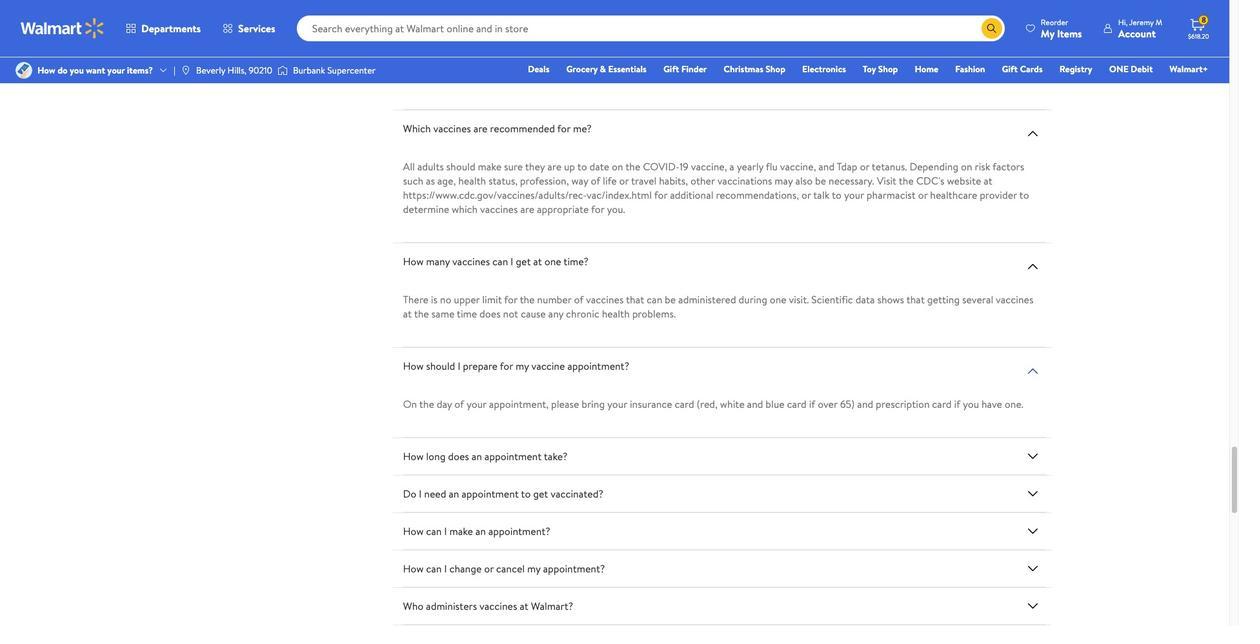 Task type: locate. For each thing, give the bounding box(es) containing it.
walmart+ link
[[1164, 62, 1214, 76]]

side left effects? at the top
[[482, 3, 500, 17]]

vaccines right the many
[[453, 254, 490, 269]]

m
[[1156, 16, 1163, 27]]

2 do from the top
[[403, 487, 417, 501]]

should right adults
[[447, 160, 476, 174]]

to inside the most common side effects after vaccination are mild. they include: pain, swelling or redness where the shot was given; mild fever; chills, feeling tired, headache, muscle and joint aches. keep in mind that most common side effects are a sign that your body is starting to build immunity (protection) against a disease.
[[973, 55, 983, 69]]

0 horizontal spatial one
[[545, 254, 562, 269]]

1 horizontal spatial vaccine,
[[780, 160, 816, 174]]

0 vertical spatial appointment?
[[568, 359, 630, 373]]

an right long
[[472, 449, 482, 464]]

health right chronic
[[602, 307, 630, 321]]

1 vertical spatial of
[[574, 293, 584, 307]]

how should i prepare for my vaccine appointment?
[[403, 359, 630, 373]]

shop down swelling
[[766, 63, 786, 76]]

0 vertical spatial of
[[591, 174, 601, 188]]

date
[[590, 160, 610, 174]]

2 shop from the left
[[878, 63, 898, 76]]

how for how do you want your items?
[[37, 64, 55, 77]]

1 horizontal spatial you
[[963, 397, 979, 411]]

how can i make an appointment? image
[[1026, 524, 1041, 539]]

who
[[403, 599, 424, 613]]

is right body
[[928, 55, 934, 69]]

essentials
[[608, 63, 647, 76]]

0 horizontal spatial most
[[422, 41, 444, 55]]

0 horizontal spatial card
[[675, 397, 695, 411]]

gift for gift cards
[[1002, 63, 1018, 76]]

and left joint
[[544, 55, 560, 69]]

1 vertical spatial get
[[533, 487, 548, 501]]

are left the up
[[548, 160, 562, 174]]

all adults should make sure they are up to date on the covid-19 vaccine, a yearly flu vaccine, and tdap or tetanus. depending on risk factors such as age, health status, profession, way of life or travel habits, other vaccinations may also be necessary. visit the cdc's website at https://www.cdc.gov/vaccines/adults/rec-vac/index.html for additional recommendations, or talk to your pharmacist or healthcare provider to determine which vaccines are appropriate for you.
[[403, 160, 1030, 216]]

a right against
[[538, 69, 543, 83]]

make left sure
[[478, 160, 502, 174]]

how long does an appointment take?
[[403, 449, 568, 464]]

0 vertical spatial my
[[516, 359, 529, 373]]

appointment? for my
[[543, 562, 605, 576]]

the left the same
[[414, 307, 429, 321]]

a inside all adults should make sure they are up to date on the covid-19 vaccine, a yearly flu vaccine, and tdap or tetanus. depending on risk factors such as age, health status, profession, way of life or travel habits, other vaccinations may also be necessary. visit the cdc's website at https://www.cdc.gov/vaccines/adults/rec-vac/index.html for additional recommendations, or talk to your pharmacist or healthcare provider to determine which vaccines are appropriate for you.
[[730, 160, 735, 174]]

i up 'not'
[[511, 254, 514, 269]]

that right shows
[[907, 293, 925, 307]]

gift cards link
[[997, 62, 1049, 76]]

2 vertical spatial appointment?
[[543, 562, 605, 576]]

0 horizontal spatial does
[[448, 449, 469, 464]]

1 vertical spatial health
[[602, 307, 630, 321]]

my
[[516, 359, 529, 373], [527, 562, 541, 576]]

make inside all adults should make sure they are up to date on the covid-19 vaccine, a yearly flu vaccine, and tdap or tetanus. depending on risk factors such as age, health status, profession, way of life or travel habits, other vaccinations may also be necessary. visit the cdc's website at https://www.cdc.gov/vaccines/adults/rec-vac/index.html for additional recommendations, or talk to your pharmacist or healthcare provider to determine which vaccines are appropriate for you.
[[478, 160, 502, 174]]

0 horizontal spatial get
[[516, 254, 531, 269]]

headache,
[[462, 55, 507, 69]]

do left need
[[403, 487, 417, 501]]

get left vaccinated?
[[533, 487, 548, 501]]

health inside there is no upper limit for the number of vaccines that can be administered during one visit. scientific data shows that getting several vaccines at the same time does not cause any chronic health problems.
[[602, 307, 630, 321]]

be inside all adults should make sure they are up to date on the covid-19 vaccine, a yearly flu vaccine, and tdap or tetanus. depending on risk factors such as age, health status, profession, way of life or travel habits, other vaccinations may also be necessary. visit the cdc's website at https://www.cdc.gov/vaccines/adults/rec-vac/index.html for additional recommendations, or talk to your pharmacist or healthcare provider to determine which vaccines are appropriate for you.
[[815, 174, 827, 188]]

an right need
[[449, 487, 459, 501]]

1 horizontal spatial  image
[[278, 64, 288, 77]]

vaccines right several
[[996, 293, 1034, 307]]

i for prepare
[[458, 359, 461, 373]]

reorder my items
[[1041, 16, 1083, 40]]

my
[[1041, 26, 1055, 40]]

0 horizontal spatial on
[[612, 160, 623, 174]]

how should i prepare for my vaccine appointment? image
[[1026, 364, 1041, 379]]

can
[[493, 254, 508, 269], [647, 293, 663, 307], [426, 524, 442, 539], [426, 562, 442, 576]]

can inside there is no upper limit for the number of vaccines that can be administered during one visit. scientific data shows that getting several vaccines at the same time does not cause any chronic health problems.
[[647, 293, 663, 307]]

a
[[832, 55, 837, 69], [538, 69, 543, 83], [730, 160, 735, 174]]

you left one.
[[963, 397, 979, 411]]

1 horizontal spatial make
[[478, 160, 502, 174]]

1 on from the left
[[612, 160, 623, 174]]

1 vertical spatial appointment?
[[489, 524, 551, 539]]

Walmart Site-Wide search field
[[297, 15, 1005, 41]]

if
[[809, 397, 816, 411], [954, 397, 961, 411]]

the most common side effects after vaccination are mild. they include: pain, swelling or redness where the shot was given; mild fever; chills, feeling tired, headache, muscle and joint aches. keep in mind that most common side effects are a sign that your body is starting to build immunity (protection) against a disease.
[[403, 41, 1023, 83]]

1 horizontal spatial get
[[533, 487, 548, 501]]

vaccine
[[532, 359, 565, 373]]

do i need an appointment to get vaccinated? image
[[1026, 486, 1041, 502]]

disease.
[[545, 69, 579, 83]]

and
[[544, 55, 560, 69], [819, 160, 835, 174], [747, 397, 763, 411], [858, 397, 874, 411]]

gift finder link
[[658, 62, 713, 76]]

include:
[[684, 41, 719, 55]]

on left risk
[[961, 160, 973, 174]]

how can i make an appointment?
[[403, 524, 551, 539]]

for left me? on the top of page
[[558, 121, 571, 136]]

1 shop from the left
[[766, 63, 786, 76]]

and left blue
[[747, 397, 763, 411]]

1 horizontal spatial is
[[928, 55, 934, 69]]

for
[[558, 121, 571, 136], [655, 188, 668, 202], [591, 202, 605, 216], [504, 293, 518, 307], [500, 359, 513, 373]]

Search search field
[[297, 15, 1005, 41]]

1 horizontal spatial one
[[770, 293, 787, 307]]

to right the up
[[578, 160, 587, 174]]

1 vertical spatial is
[[431, 293, 438, 307]]

or right tdap
[[860, 160, 870, 174]]

vaccines up the
[[419, 3, 457, 17]]

account
[[1119, 26, 1156, 40]]

i left need
[[419, 487, 422, 501]]

your right toy
[[881, 55, 901, 69]]

an up change
[[476, 524, 486, 539]]

muscle
[[510, 55, 541, 69]]

0 horizontal spatial if
[[809, 397, 816, 411]]

i down need
[[444, 524, 447, 539]]

make for should
[[478, 160, 502, 174]]

i for make
[[444, 524, 447, 539]]

to right talk
[[832, 188, 842, 202]]

after
[[543, 41, 565, 55]]

do vaccines have side effects? image
[[1026, 7, 1041, 23]]

chills,
[[998, 41, 1023, 55]]

of right number
[[574, 293, 584, 307]]

gift down chills, at the right of page
[[1002, 63, 1018, 76]]

which
[[403, 121, 431, 136]]

0 vertical spatial be
[[815, 174, 827, 188]]

for right prepare
[[500, 359, 513, 373]]

have left one.
[[982, 397, 1003, 411]]

0 horizontal spatial common
[[447, 41, 486, 55]]

hills,
[[228, 64, 247, 77]]

getting
[[928, 293, 960, 307]]

your right bring
[[608, 397, 628, 411]]

for right the limit
[[504, 293, 518, 307]]

beverly hills, 90210
[[196, 64, 272, 77]]

0 horizontal spatial health
[[458, 174, 486, 188]]

are left sign
[[816, 55, 830, 69]]

items?
[[127, 64, 153, 77]]

be right also
[[815, 174, 827, 188]]

side right pain,
[[761, 55, 779, 69]]

have left effects? at the top
[[459, 3, 480, 17]]

appointment
[[485, 449, 542, 464], [462, 487, 519, 501]]

vaccines down the status,
[[480, 202, 518, 216]]

2 card from the left
[[787, 397, 807, 411]]

i left prepare
[[458, 359, 461, 373]]

1 vertical spatial do
[[403, 487, 417, 501]]

an for need
[[449, 487, 459, 501]]

1 vertical spatial be
[[665, 293, 676, 307]]

are
[[620, 41, 634, 55], [816, 55, 830, 69], [474, 121, 488, 136], [548, 160, 562, 174], [521, 202, 535, 216]]

1 horizontal spatial most
[[695, 55, 717, 69]]

for inside there is no upper limit for the number of vaccines that can be administered during one visit. scientific data shows that getting several vaccines at the same time does not cause any chronic health problems.
[[504, 293, 518, 307]]

gift down the they
[[664, 63, 679, 76]]

1 horizontal spatial effects
[[782, 55, 813, 69]]

starting
[[937, 55, 971, 69]]

2 horizontal spatial of
[[591, 174, 601, 188]]

provider
[[980, 188, 1018, 202]]

0 vertical spatial make
[[478, 160, 502, 174]]

at
[[984, 174, 993, 188], [533, 254, 542, 269], [403, 307, 412, 321], [520, 599, 529, 613]]

appointment down how long does an appointment take?
[[462, 487, 519, 501]]

0 vertical spatial an
[[472, 449, 482, 464]]

1 horizontal spatial if
[[954, 397, 961, 411]]

vaccine, right the flu
[[780, 160, 816, 174]]

1 horizontal spatial gift
[[1002, 63, 1018, 76]]

website
[[947, 174, 982, 188]]

card right prescription
[[932, 397, 952, 411]]

one left time?
[[545, 254, 562, 269]]

tdap
[[837, 160, 858, 174]]

departments button
[[115, 13, 212, 44]]

at left time?
[[533, 254, 542, 269]]

1 horizontal spatial a
[[730, 160, 735, 174]]

my left vaccine
[[516, 359, 529, 373]]

 image
[[278, 64, 288, 77], [181, 65, 191, 76]]

1 do from the top
[[403, 3, 417, 17]]

1 gift from the left
[[664, 63, 679, 76]]

shop for toy shop
[[878, 63, 898, 76]]

can left change
[[426, 562, 442, 576]]

of left life
[[591, 174, 601, 188]]

covid-
[[643, 160, 680, 174]]

side left muscle
[[489, 41, 506, 55]]

bring
[[582, 397, 605, 411]]

gift inside 'link'
[[1002, 63, 1018, 76]]

do i need an appointment to get vaccinated?
[[403, 487, 604, 501]]

0 horizontal spatial vaccine,
[[691, 160, 727, 174]]

1 horizontal spatial have
[[982, 397, 1003, 411]]

you right do
[[70, 64, 84, 77]]

1 vertical spatial one
[[770, 293, 787, 307]]

1 vertical spatial make
[[450, 524, 473, 539]]

2 gift from the left
[[1002, 63, 1018, 76]]

do for do vaccines have side effects?
[[403, 3, 417, 17]]

be left administered
[[665, 293, 676, 307]]

registry
[[1060, 63, 1093, 76]]

yearly
[[737, 160, 764, 174]]

your right want
[[107, 64, 125, 77]]

if right prescription
[[954, 397, 961, 411]]

any
[[549, 307, 564, 321]]

0 horizontal spatial you
[[70, 64, 84, 77]]

0 vertical spatial appointment
[[485, 449, 542, 464]]

2 vertical spatial an
[[476, 524, 486, 539]]

get left time?
[[516, 254, 531, 269]]

0 vertical spatial one
[[545, 254, 562, 269]]

0 vertical spatial do
[[403, 3, 417, 17]]

0 horizontal spatial shop
[[766, 63, 786, 76]]

does left 'not'
[[480, 307, 501, 321]]

of inside there is no upper limit for the number of vaccines that can be administered during one visit. scientific data shows that getting several vaccines at the same time does not cause any chronic health problems.
[[574, 293, 584, 307]]

healthcare
[[931, 188, 978, 202]]

there
[[403, 293, 429, 307]]

card left (red,
[[675, 397, 695, 411]]

0 vertical spatial have
[[459, 3, 480, 17]]

of right day
[[455, 397, 464, 411]]

 image
[[15, 62, 32, 79]]

card right blue
[[787, 397, 807, 411]]

0 horizontal spatial make
[[450, 524, 473, 539]]

appropriate
[[537, 202, 589, 216]]

1 vertical spatial an
[[449, 487, 459, 501]]

1 horizontal spatial card
[[787, 397, 807, 411]]

appointment?
[[568, 359, 630, 373], [489, 524, 551, 539], [543, 562, 605, 576]]

christmas shop
[[724, 63, 786, 76]]

on right date
[[612, 160, 623, 174]]

appointment up do i need an appointment to get vaccinated?
[[485, 449, 542, 464]]

0 vertical spatial is
[[928, 55, 934, 69]]

your right day
[[467, 397, 487, 411]]

administered
[[679, 293, 736, 307]]

to left build
[[973, 55, 983, 69]]

1 horizontal spatial health
[[602, 307, 630, 321]]

1 vertical spatial appointment
[[462, 487, 519, 501]]

0 horizontal spatial gift
[[664, 63, 679, 76]]

of
[[591, 174, 601, 188], [574, 293, 584, 307], [455, 397, 464, 411]]

make
[[478, 160, 502, 174], [450, 524, 473, 539]]

side for effects
[[489, 41, 506, 55]]

age,
[[438, 174, 456, 188]]

grocery
[[566, 63, 598, 76]]

0 horizontal spatial  image
[[181, 65, 191, 76]]

2 vaccine, from the left
[[780, 160, 816, 174]]

make up change
[[450, 524, 473, 539]]

can up the limit
[[493, 254, 508, 269]]

0 vertical spatial should
[[447, 160, 476, 174]]

do vaccines have side effects?
[[403, 3, 539, 17]]

reorder
[[1041, 16, 1069, 27]]

also
[[796, 174, 813, 188]]

2 horizontal spatial card
[[932, 397, 952, 411]]

the right visit
[[899, 174, 914, 188]]

body
[[903, 55, 925, 69]]

1 horizontal spatial shop
[[878, 63, 898, 76]]

appointment for to
[[462, 487, 519, 501]]

1 vertical spatial have
[[982, 397, 1003, 411]]

how can i change or cancel my appointment?
[[403, 562, 605, 576]]

65)
[[840, 397, 855, 411]]

for down covid-
[[655, 188, 668, 202]]

other
[[691, 174, 715, 188]]

joint
[[562, 55, 582, 69]]

1 if from the left
[[809, 397, 816, 411]]

walmart image
[[21, 18, 105, 39]]

one left visit.
[[770, 293, 787, 307]]

how long does an appointment take? image
[[1026, 449, 1041, 464]]

against
[[504, 69, 535, 83]]

0 horizontal spatial have
[[459, 3, 480, 17]]

at inside there is no upper limit for the number of vaccines that can be administered during one visit. scientific data shows that getting several vaccines at the same time does not cause any chronic health problems.
[[403, 307, 412, 321]]

0 vertical spatial health
[[458, 174, 486, 188]]

vaccine, right the 19
[[691, 160, 727, 174]]

can left administered
[[647, 293, 663, 307]]

0 horizontal spatial a
[[538, 69, 543, 83]]

0 vertical spatial does
[[480, 307, 501, 321]]

the
[[861, 41, 876, 55], [626, 160, 641, 174], [899, 174, 914, 188], [520, 293, 535, 307], [414, 307, 429, 321], [419, 397, 434, 411]]

0 horizontal spatial be
[[665, 293, 676, 307]]

are left mild.
[[620, 41, 634, 55]]

 image for beverly hills, 90210
[[181, 65, 191, 76]]

over
[[818, 397, 838, 411]]

appointment? up walmart?
[[543, 562, 605, 576]]

1 horizontal spatial be
[[815, 174, 827, 188]]

at right website
[[984, 174, 993, 188]]

my right cancel
[[527, 562, 541, 576]]

0 horizontal spatial of
[[455, 397, 464, 411]]

at inside all adults should make sure they are up to date on the covid-19 vaccine, a yearly flu vaccine, and tdap or tetanus. depending on risk factors such as age, health status, profession, way of life or travel habits, other vaccinations may also be necessary. visit the cdc's website at https://www.cdc.gov/vaccines/adults/rec-vac/index.html for additional recommendations, or talk to your pharmacist or healthcare provider to determine which vaccines are appropriate for you.
[[984, 174, 993, 188]]

gift cards
[[1002, 63, 1043, 76]]

1 vaccine, from the left
[[691, 160, 727, 174]]

health right age,
[[458, 174, 486, 188]]

1 horizontal spatial on
[[961, 160, 973, 174]]

registry link
[[1054, 62, 1099, 76]]

given;
[[919, 41, 946, 55]]

1 horizontal spatial of
[[574, 293, 584, 307]]

that right sign
[[860, 55, 878, 69]]

is
[[928, 55, 934, 69], [431, 293, 438, 307]]

visit.
[[789, 293, 809, 307]]

0 vertical spatial you
[[70, 64, 84, 77]]

are down profession,
[[521, 202, 535, 216]]

 image right |
[[181, 65, 191, 76]]

at left the same
[[403, 307, 412, 321]]

of inside all adults should make sure they are up to date on the covid-19 vaccine, a yearly flu vaccine, and tdap or tetanus. depending on risk factors such as age, health status, profession, way of life or travel habits, other vaccinations may also be necessary. visit the cdc's website at https://www.cdc.gov/vaccines/adults/rec-vac/index.html for additional recommendations, or talk to your pharmacist or healthcare provider to determine which vaccines are appropriate for you.
[[591, 174, 601, 188]]

1 horizontal spatial does
[[480, 307, 501, 321]]

jeremy
[[1130, 16, 1154, 27]]

burbank supercenter
[[293, 64, 376, 77]]

shop right toy
[[878, 63, 898, 76]]

0 horizontal spatial is
[[431, 293, 438, 307]]

how many vaccines can i get at one time? image
[[1026, 259, 1041, 274]]

to left vaccinated?
[[521, 487, 531, 501]]

1 vertical spatial you
[[963, 397, 979, 411]]

debit
[[1131, 63, 1153, 76]]

a left yearly
[[730, 160, 735, 174]]

effects up deals link
[[509, 41, 540, 55]]

or inside the most common side effects after vaccination are mild. they include: pain, swelling or redness where the shot was given; mild fever; chills, feeling tired, headache, muscle and joint aches. keep in mind that most common side effects are a sign that your body is starting to build immunity (protection) against a disease.
[[782, 41, 792, 55]]

can down need
[[426, 524, 442, 539]]

an
[[472, 449, 482, 464], [449, 487, 459, 501], [476, 524, 486, 539]]



Task type: vqa. For each thing, say whether or not it's contained in the screenshot.
Life
yes



Task type: describe. For each thing, give the bounding box(es) containing it.
which vaccines are recommended for me?
[[403, 121, 592, 136]]

beverly
[[196, 64, 225, 77]]

pharmacist
[[867, 188, 916, 202]]

such
[[403, 174, 424, 188]]

one.
[[1005, 397, 1024, 411]]

how do you want your items?
[[37, 64, 153, 77]]

shop for christmas shop
[[766, 63, 786, 76]]

vaccines right which
[[433, 121, 471, 136]]

or left cancel
[[484, 562, 494, 576]]

items
[[1057, 26, 1083, 40]]

toy
[[863, 63, 876, 76]]

gift for gift finder
[[664, 63, 679, 76]]

may
[[775, 174, 793, 188]]

walmart?
[[531, 599, 573, 613]]

number
[[537, 293, 572, 307]]

sure
[[504, 160, 523, 174]]

1 vertical spatial does
[[448, 449, 469, 464]]

swelling
[[744, 41, 780, 55]]

hi,
[[1119, 16, 1128, 27]]

19
[[680, 160, 689, 174]]

long
[[426, 449, 446, 464]]

should inside all adults should make sure they are up to date on the covid-19 vaccine, a yearly flu vaccine, and tdap or tetanus. depending on risk factors such as age, health status, profession, way of life or travel habits, other vaccinations may also be necessary. visit the cdc's website at https://www.cdc.gov/vaccines/adults/rec-vac/index.html for additional recommendations, or talk to your pharmacist or healthcare provider to determine which vaccines are appropriate for you.
[[447, 160, 476, 174]]

vaccines down time?
[[586, 293, 624, 307]]

for left you.
[[591, 202, 605, 216]]

recommendations,
[[716, 188, 799, 202]]

search icon image
[[987, 23, 997, 34]]

do for do i need an appointment to get vaccinated?
[[403, 487, 417, 501]]

your inside the most common side effects after vaccination are mild. they include: pain, swelling or redness where the shot was given; mild fever; chills, feeling tired, headache, muscle and joint aches. keep in mind that most common side effects are a sign that your body is starting to build immunity (protection) against a disease.
[[881, 55, 901, 69]]

and inside the most common side effects after vaccination are mild. they include: pain, swelling or redness where the shot was given; mild fever; chills, feeling tired, headache, muscle and joint aches. keep in mind that most common side effects are a sign that your body is starting to build immunity (protection) against a disease.
[[544, 55, 560, 69]]

1 card from the left
[[675, 397, 695, 411]]

mind
[[650, 55, 672, 69]]

risk
[[975, 160, 991, 174]]

are left recommended
[[474, 121, 488, 136]]

me?
[[573, 121, 592, 136]]

cards
[[1020, 63, 1043, 76]]

change
[[450, 562, 482, 576]]

build
[[986, 55, 1007, 69]]

(protection)
[[447, 69, 502, 83]]

visit
[[877, 174, 897, 188]]

to right provider
[[1020, 188, 1030, 202]]

status,
[[489, 174, 518, 188]]

that right mind
[[674, 55, 692, 69]]

way
[[572, 174, 589, 188]]

redness
[[794, 41, 829, 55]]

the right life
[[626, 160, 641, 174]]

aches.
[[585, 55, 612, 69]]

&
[[600, 63, 606, 76]]

how for how can i change or cancel my appointment?
[[403, 562, 424, 576]]

the right 'not'
[[520, 293, 535, 307]]

vaccination
[[567, 41, 618, 55]]

they
[[525, 160, 545, 174]]

where
[[831, 41, 859, 55]]

make for i
[[450, 524, 473, 539]]

toy shop link
[[857, 62, 904, 76]]

i for change
[[444, 562, 447, 576]]

on
[[403, 397, 417, 411]]

walmart+
[[1170, 63, 1209, 76]]

grocery & essentials
[[566, 63, 647, 76]]

appointment? for vaccine
[[568, 359, 630, 373]]

1 horizontal spatial common
[[720, 55, 759, 69]]

at left walmart?
[[520, 599, 529, 613]]

adults
[[417, 160, 444, 174]]

they
[[660, 41, 681, 55]]

the inside the most common side effects after vaccination are mild. they include: pain, swelling or redness where the shot was given; mild fever; chills, feeling tired, headache, muscle and joint aches. keep in mind that most common side effects are a sign that your body is starting to build immunity (protection) against a disease.
[[861, 41, 876, 55]]

how can i change or cancel my appointment? image
[[1026, 561, 1041, 577]]

was
[[900, 41, 916, 55]]

prepare
[[463, 359, 498, 373]]

is inside the most common side effects after vaccination are mild. they include: pain, swelling or redness where the shot was given; mild fever; chills, feeling tired, headache, muscle and joint aches. keep in mind that most common side effects are a sign that your body is starting to build immunity (protection) against a disease.
[[928, 55, 934, 69]]

an for does
[[472, 449, 482, 464]]

does inside there is no upper limit for the number of vaccines that can be administered during one visit. scientific data shows that getting several vaccines at the same time does not cause any chronic health problems.
[[480, 307, 501, 321]]

deals
[[528, 63, 550, 76]]

2 on from the left
[[961, 160, 973, 174]]

shows
[[878, 293, 905, 307]]

how for how long does an appointment take?
[[403, 449, 424, 464]]

be inside there is no upper limit for the number of vaccines that can be administered during one visit. scientific data shows that getting several vaccines at the same time does not cause any chronic health problems.
[[665, 293, 676, 307]]

travel
[[631, 174, 657, 188]]

blue
[[766, 397, 785, 411]]

or right life
[[620, 174, 629, 188]]

1 vertical spatial should
[[426, 359, 455, 373]]

recommended
[[490, 121, 555, 136]]

sign
[[840, 55, 858, 69]]

profession,
[[520, 174, 569, 188]]

one debit
[[1110, 63, 1153, 76]]

health inside all adults should make sure they are up to date on the covid-19 vaccine, a yearly flu vaccine, and tdap or tetanus. depending on risk factors such as age, health status, profession, way of life or travel habits, other vaccinations may also be necessary. visit the cdc's website at https://www.cdc.gov/vaccines/adults/rec-vac/index.html for additional recommendations, or talk to your pharmacist or healthcare provider to determine which vaccines are appropriate for you.
[[458, 174, 486, 188]]

upper
[[454, 293, 480, 307]]

or down depending
[[919, 188, 928, 202]]

0 horizontal spatial effects
[[509, 41, 540, 55]]

vaccines down how can i change or cancel my appointment?
[[480, 599, 517, 613]]

1 vertical spatial my
[[527, 562, 541, 576]]

you.
[[607, 202, 625, 216]]

fashion link
[[950, 62, 991, 76]]

is inside there is no upper limit for the number of vaccines that can be administered during one visit. scientific data shows that getting several vaccines at the same time does not cause any chronic health problems.
[[431, 293, 438, 307]]

immunity
[[403, 69, 445, 83]]

talk
[[814, 188, 830, 202]]

take?
[[544, 449, 568, 464]]

christmas shop link
[[718, 62, 792, 76]]

that right chronic
[[626, 293, 645, 307]]

and inside all adults should make sure they are up to date on the covid-19 vaccine, a yearly flu vaccine, and tdap or tetanus. depending on risk factors such as age, health status, profession, way of life or travel habits, other vaccinations may also be necessary. visit the cdc's website at https://www.cdc.gov/vaccines/adults/rec-vac/index.html for additional recommendations, or talk to your pharmacist or healthcare provider to determine which vaccines are appropriate for you.
[[819, 160, 835, 174]]

your inside all adults should make sure they are up to date on the covid-19 vaccine, a yearly flu vaccine, and tdap or tetanus. depending on risk factors such as age, health status, profession, way of life or travel habits, other vaccinations may also be necessary. visit the cdc's website at https://www.cdc.gov/vaccines/adults/rec-vac/index.html for additional recommendations, or talk to your pharmacist or healthcare provider to determine which vaccines are appropriate for you.
[[844, 188, 864, 202]]

pain,
[[721, 41, 742, 55]]

time
[[457, 307, 477, 321]]

 image for burbank supercenter
[[278, 64, 288, 77]]

8 $618.20
[[1189, 14, 1210, 41]]

the right on
[[419, 397, 434, 411]]

$618.20
[[1189, 32, 1210, 41]]

who administers vaccines at walmart? image
[[1026, 599, 1041, 614]]

deals link
[[522, 62, 556, 76]]

and right 65)
[[858, 397, 874, 411]]

problems.
[[632, 307, 676, 321]]

cdc's
[[917, 174, 945, 188]]

additional
[[670, 188, 714, 202]]

hi, jeremy m account
[[1119, 16, 1163, 40]]

vaccines inside all adults should make sure they are up to date on the covid-19 vaccine, a yearly flu vaccine, and tdap or tetanus. depending on risk factors such as age, health status, profession, way of life or travel habits, other vaccinations may also be necessary. visit the cdc's website at https://www.cdc.gov/vaccines/adults/rec-vac/index.html for additional recommendations, or talk to your pharmacist or healthcare provider to determine which vaccines are appropriate for you.
[[480, 202, 518, 216]]

2 if from the left
[[954, 397, 961, 411]]

which
[[452, 202, 478, 216]]

no
[[440, 293, 452, 307]]

electronics link
[[797, 62, 852, 76]]

shot
[[878, 41, 898, 55]]

supercenter
[[327, 64, 376, 77]]

appointment for take?
[[485, 449, 542, 464]]

keep
[[614, 55, 637, 69]]

home
[[915, 63, 939, 76]]

2 vertical spatial of
[[455, 397, 464, 411]]

how for how should i prepare for my vaccine appointment?
[[403, 359, 424, 373]]

do
[[58, 64, 68, 77]]

or left talk
[[802, 188, 811, 202]]

life
[[603, 174, 617, 188]]

one inside there is no upper limit for the number of vaccines that can be administered during one visit. scientific data shows that getting several vaccines at the same time does not cause any chronic health problems.
[[770, 293, 787, 307]]

3 card from the left
[[932, 397, 952, 411]]

how for how many vaccines can i get at one time?
[[403, 254, 424, 269]]

many
[[426, 254, 450, 269]]

departments
[[141, 21, 201, 36]]

in
[[639, 55, 647, 69]]

side for effects?
[[482, 3, 500, 17]]

how for how can i make an appointment?
[[403, 524, 424, 539]]

prescription
[[876, 397, 930, 411]]

tetanus.
[[872, 160, 907, 174]]

0 vertical spatial get
[[516, 254, 531, 269]]

which vaccines are recommended for me? image
[[1026, 126, 1041, 141]]

necessary.
[[829, 174, 875, 188]]

depending
[[910, 160, 959, 174]]

2 horizontal spatial a
[[832, 55, 837, 69]]

8
[[1202, 14, 1207, 25]]



